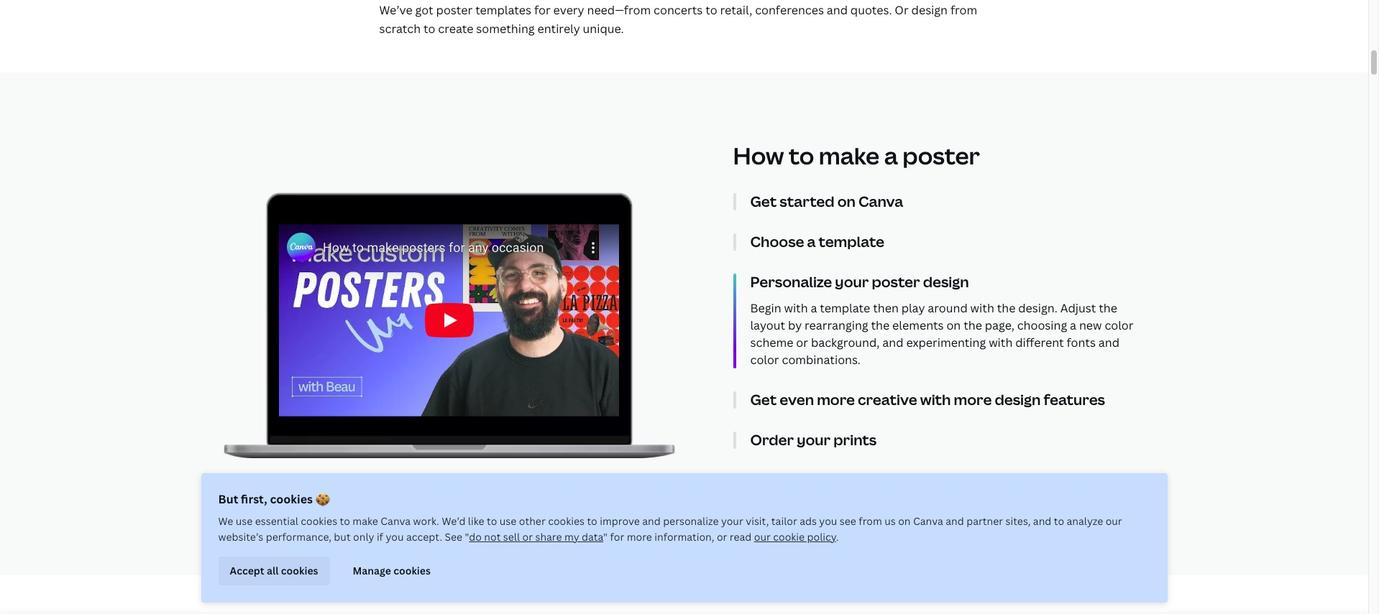 Task type: vqa. For each thing, say whether or not it's contained in the screenshot.
left 'be'
no



Task type: describe. For each thing, give the bounding box(es) containing it.
0 horizontal spatial or
[[522, 531, 533, 544]]

us
[[885, 515, 896, 529]]

0 horizontal spatial more
[[627, 531, 652, 544]]

cookies inside button
[[281, 564, 318, 578]]

and right sites,
[[1033, 515, 1052, 529]]

but
[[218, 492, 238, 508]]

other
[[519, 515, 546, 529]]

concerts
[[654, 2, 703, 18]]

get started on canva
[[750, 192, 903, 212]]

see
[[445, 531, 463, 544]]

do not sell or share my data link
[[469, 531, 603, 544]]

make inside we use essential cookies to make canva work. we'd like to use other cookies to improve and personalize your visit, tailor ads you see from us on canva and partner sites, and to analyze our website's performance, but only if you accept. see "
[[353, 515, 378, 529]]

accept
[[230, 564, 264, 578]]

how to make a poster
[[733, 140, 980, 171]]

visit,
[[746, 515, 769, 529]]

read
[[730, 531, 752, 544]]

but
[[334, 531, 351, 544]]

to up the but
[[340, 515, 350, 529]]

to right like
[[487, 515, 497, 529]]

we'd
[[442, 515, 466, 529]]

manage
[[353, 564, 391, 578]]

combinations.
[[782, 353, 861, 368]]

play
[[902, 301, 925, 317]]

and left partner
[[946, 515, 964, 529]]

essential
[[255, 515, 298, 529]]

choose a template
[[750, 233, 885, 252]]

website's
[[218, 531, 263, 544]]

1 horizontal spatial make
[[819, 140, 880, 171]]

your for personalize
[[835, 273, 869, 292]]

2 use from the left
[[500, 515, 517, 529]]

only
[[353, 531, 374, 544]]

with up page,
[[971, 301, 995, 317]]

order your prints
[[750, 431, 877, 450]]

sites,
[[1006, 515, 1031, 529]]

work.
[[413, 515, 439, 529]]

order
[[750, 431, 794, 450]]

get even more creative with more design features button
[[750, 391, 1146, 410]]

1 vertical spatial you
[[386, 531, 404, 544]]

begin with a template then play around with the design. adjust the layout by rearranging the elements on the page, choosing a new color scheme or background, and experimenting with different fonts and color combinations.
[[750, 301, 1134, 368]]

policy
[[807, 531, 836, 544]]

our cookie policy link
[[754, 531, 836, 544]]

choose a template button
[[750, 233, 1146, 252]]

features
[[1044, 391, 1105, 410]]

accept all cookies button
[[218, 557, 330, 586]]

to down got
[[424, 21, 435, 36]]

started
[[780, 192, 835, 212]]

something
[[476, 21, 535, 36]]

poster for design
[[872, 273, 920, 292]]

0 horizontal spatial canva
[[381, 515, 411, 529]]

or inside begin with a template then play around with the design. adjust the layout by rearranging the elements on the page, choosing a new color scheme or background, and experimenting with different fonts and color combinations.
[[796, 335, 808, 351]]

design inside we've got poster templates for every need—from concerts to retail, conferences and quotes. or design from scratch to create something entirely unique.
[[912, 2, 948, 18]]

first,
[[241, 492, 267, 508]]

get for get started on canva
[[750, 192, 777, 212]]

like
[[468, 515, 484, 529]]

adjust
[[1061, 301, 1096, 317]]

we
[[218, 515, 233, 529]]

page,
[[985, 318, 1015, 334]]

1 horizontal spatial more
[[817, 391, 855, 410]]

to up data
[[587, 515, 597, 529]]

around
[[928, 301, 968, 317]]

personalize
[[750, 273, 832, 292]]

fonts
[[1067, 335, 1096, 351]]

prints
[[834, 431, 877, 450]]

every
[[553, 2, 584, 18]]

sell
[[503, 531, 520, 544]]

creative
[[858, 391, 917, 410]]

1 use from the left
[[236, 515, 253, 529]]

and up do not sell or share my data " for more information, or read our cookie policy .
[[642, 515, 661, 529]]

got
[[415, 2, 433, 18]]

not
[[484, 531, 501, 544]]

🍪
[[316, 492, 330, 508]]

1 vertical spatial for
[[610, 531, 624, 544]]

experimenting
[[906, 335, 986, 351]]

0 vertical spatial template
[[819, 233, 885, 252]]

different
[[1016, 335, 1064, 351]]

accept.
[[406, 531, 442, 544]]

analyze
[[1067, 515, 1103, 529]]

new
[[1079, 318, 1102, 334]]

personalize your poster design
[[750, 273, 969, 292]]

order your prints button
[[750, 431, 1146, 450]]

rearranging
[[805, 318, 869, 334]]

need—from
[[587, 2, 651, 18]]

from inside we use essential cookies to make canva work. we'd like to use other cookies to improve and personalize your visit, tailor ads you see from us on canva and partner sites, and to analyze our website's performance, but only if you accept. see "
[[859, 515, 882, 529]]

choosing
[[1017, 318, 1067, 334]]

but first, cookies 🍪
[[218, 492, 330, 508]]

to left analyze
[[1054, 515, 1064, 529]]

get for get even more creative with more design features
[[750, 391, 777, 410]]

do
[[469, 531, 482, 544]]



Task type: locate. For each thing, give the bounding box(es) containing it.
1 vertical spatial poster
[[903, 140, 980, 171]]

get left the 'even'
[[750, 391, 777, 410]]

template up personalize your poster design on the top right
[[819, 233, 885, 252]]

cookies down 🍪
[[301, 515, 337, 529]]

you
[[819, 515, 837, 529], [386, 531, 404, 544]]

get up choose
[[750, 192, 777, 212]]

cookies up my on the left of the page
[[548, 515, 585, 529]]

cookies right all
[[281, 564, 318, 578]]

1 vertical spatial your
[[797, 431, 831, 450]]

or down by
[[796, 335, 808, 351]]

design right the or
[[912, 2, 948, 18]]

entirely
[[538, 21, 580, 36]]

for inside we've got poster templates for every need—from concerts to retail, conferences and quotes. or design from scratch to create something entirely unique.
[[534, 2, 551, 18]]

use up the 'sell'
[[500, 515, 517, 529]]

cookies up essential
[[270, 492, 313, 508]]

our
[[1106, 515, 1122, 529], [754, 531, 771, 544]]

we use essential cookies to make canva work. we'd like to use other cookies to improve and personalize your visit, tailor ads you see from us on canva and partner sites, and to analyze our website's performance, but only if you accept. see "
[[218, 515, 1122, 544]]

1 get from the top
[[750, 192, 777, 212]]

you right if
[[386, 531, 404, 544]]

layout
[[750, 318, 785, 334]]

design left 'features'
[[995, 391, 1041, 410]]

my
[[565, 531, 579, 544]]

and inside we've got poster templates for every need—from concerts to retail, conferences and quotes. or design from scratch to create something entirely unique.
[[827, 2, 848, 18]]

and down new
[[1099, 335, 1120, 351]]

1 horizontal spatial your
[[797, 431, 831, 450]]

2 horizontal spatial or
[[796, 335, 808, 351]]

0 vertical spatial for
[[534, 2, 551, 18]]

0 vertical spatial you
[[819, 515, 837, 529]]

1 vertical spatial get
[[750, 391, 777, 410]]

you up 'policy'
[[819, 515, 837, 529]]

on down around on the right of page
[[947, 318, 961, 334]]

canva down how to make a poster
[[859, 192, 903, 212]]

if
[[377, 531, 383, 544]]

on right started
[[838, 192, 856, 212]]

personalize
[[663, 515, 719, 529]]

0 vertical spatial design
[[912, 2, 948, 18]]

0 horizontal spatial on
[[838, 192, 856, 212]]

0 horizontal spatial color
[[750, 353, 779, 368]]

1 horizontal spatial "
[[603, 531, 608, 544]]

template
[[819, 233, 885, 252], [820, 301, 870, 317]]

make
[[819, 140, 880, 171], [353, 515, 378, 529]]

create
[[438, 21, 474, 36]]

manage cookies
[[353, 564, 431, 578]]

retail,
[[720, 2, 753, 18]]

1 vertical spatial make
[[353, 515, 378, 529]]

the up new
[[1099, 301, 1118, 317]]

1 vertical spatial on
[[947, 318, 961, 334]]

0 vertical spatial color
[[1105, 318, 1134, 334]]

templates
[[475, 2, 532, 18]]

" right see
[[465, 531, 469, 544]]

more down improve
[[627, 531, 652, 544]]

1 horizontal spatial canva
[[859, 192, 903, 212]]

begin
[[750, 301, 781, 317]]

from inside we've got poster templates for every need—from concerts to retail, conferences and quotes. or design from scratch to create something entirely unique.
[[951, 2, 978, 18]]

on inside we use essential cookies to make canva work. we'd like to use other cookies to improve and personalize your visit, tailor ads you see from us on canva and partner sites, and to analyze our website's performance, but only if you accept. see "
[[898, 515, 911, 529]]

more up order your prints dropdown button
[[954, 391, 992, 410]]

color right new
[[1105, 318, 1134, 334]]

background,
[[811, 335, 880, 351]]

see
[[840, 515, 856, 529]]

2 horizontal spatial your
[[835, 273, 869, 292]]

partner
[[967, 515, 1003, 529]]

from left us
[[859, 515, 882, 529]]

more right the 'even'
[[817, 391, 855, 410]]

poster up then
[[872, 273, 920, 292]]

cookie
[[773, 531, 805, 544]]

improve
[[600, 515, 640, 529]]

1 horizontal spatial for
[[610, 531, 624, 544]]

unique.
[[583, 21, 624, 36]]

template up rearranging
[[820, 301, 870, 317]]

design.
[[1019, 301, 1058, 317]]

the
[[997, 301, 1016, 317], [1099, 301, 1118, 317], [871, 318, 890, 334], [964, 318, 982, 334]]

scratch
[[379, 21, 421, 36]]

design
[[912, 2, 948, 18], [923, 273, 969, 292], [995, 391, 1041, 410]]

2 horizontal spatial more
[[954, 391, 992, 410]]

0 horizontal spatial use
[[236, 515, 253, 529]]

0 horizontal spatial "
[[465, 531, 469, 544]]

poster up create
[[436, 2, 473, 18]]

canva right us
[[913, 515, 943, 529]]

we've
[[379, 2, 413, 18]]

the left page,
[[964, 318, 982, 334]]

to right how
[[789, 140, 814, 171]]

cookies inside button
[[394, 564, 431, 578]]

your left prints
[[797, 431, 831, 450]]

or left read
[[717, 531, 727, 544]]

1 " from the left
[[465, 531, 469, 544]]

your inside we use essential cookies to make canva work. we'd like to use other cookies to improve and personalize your visit, tailor ads you see from us on canva and partner sites, and to analyze our website's performance, but only if you accept. see "
[[721, 515, 743, 529]]

0 horizontal spatial from
[[859, 515, 882, 529]]

elements
[[893, 318, 944, 334]]

on right us
[[898, 515, 911, 529]]

0 horizontal spatial our
[[754, 531, 771, 544]]

your for order
[[797, 431, 831, 450]]

more
[[817, 391, 855, 410], [954, 391, 992, 410], [627, 531, 652, 544]]

poster
[[436, 2, 473, 18], [903, 140, 980, 171], [872, 273, 920, 292]]

canva
[[859, 192, 903, 212], [381, 515, 411, 529], [913, 515, 943, 529]]

our right analyze
[[1106, 515, 1122, 529]]

2 horizontal spatial on
[[947, 318, 961, 334]]

0 vertical spatial from
[[951, 2, 978, 18]]

or
[[895, 2, 909, 18]]

1 vertical spatial design
[[923, 273, 969, 292]]

2 vertical spatial your
[[721, 515, 743, 529]]

" inside we use essential cookies to make canva work. we'd like to use other cookies to improve and personalize your visit, tailor ads you see from us on canva and partner sites, and to analyze our website's performance, but only if you accept. see "
[[465, 531, 469, 544]]

from right the or
[[951, 2, 978, 18]]

2 vertical spatial poster
[[872, 273, 920, 292]]

0 horizontal spatial for
[[534, 2, 551, 18]]

cookies down accept.
[[394, 564, 431, 578]]

the up page,
[[997, 301, 1016, 317]]

make up only
[[353, 515, 378, 529]]

"
[[465, 531, 469, 544], [603, 531, 608, 544]]

your up rearranging
[[835, 273, 869, 292]]

our inside we use essential cookies to make canva work. we'd like to use other cookies to improve and personalize your visit, tailor ads you see from us on canva and partner sites, and to analyze our website's performance, but only if you accept. see "
[[1106, 515, 1122, 529]]

by
[[788, 318, 802, 334]]

make up get started on canva
[[819, 140, 880, 171]]

tailor
[[772, 515, 797, 529]]

use up website's
[[236, 515, 253, 529]]

then
[[873, 301, 899, 317]]

with down page,
[[989, 335, 1013, 351]]

performance,
[[266, 531, 331, 544]]

with up by
[[784, 301, 808, 317]]

get started on canva button
[[750, 192, 1146, 212]]

0 vertical spatial our
[[1106, 515, 1122, 529]]

0 horizontal spatial you
[[386, 531, 404, 544]]

0 vertical spatial poster
[[436, 2, 473, 18]]

poster for templates
[[436, 2, 473, 18]]

0 vertical spatial on
[[838, 192, 856, 212]]

ads
[[800, 515, 817, 529]]

from
[[951, 2, 978, 18], [859, 515, 882, 529]]

to left retail,
[[706, 2, 718, 18]]

do not sell or share my data " for more information, or read our cookie policy .
[[469, 531, 839, 544]]

your up read
[[721, 515, 743, 529]]

2 " from the left
[[603, 531, 608, 544]]

a
[[884, 140, 898, 171], [807, 233, 816, 252], [811, 301, 817, 317], [1070, 318, 1077, 334]]

conferences
[[755, 2, 824, 18]]

canva up if
[[381, 515, 411, 529]]

to
[[706, 2, 718, 18], [424, 21, 435, 36], [789, 140, 814, 171], [340, 515, 350, 529], [487, 515, 497, 529], [587, 515, 597, 529], [1054, 515, 1064, 529]]

or
[[796, 335, 808, 351], [522, 531, 533, 544], [717, 531, 727, 544]]

0 horizontal spatial make
[[353, 515, 378, 529]]

template inside begin with a template then play around with the design. adjust the layout by rearranging the elements on the page, choosing a new color scheme or background, and experimenting with different fonts and color combinations.
[[820, 301, 870, 317]]

data
[[582, 531, 603, 544]]

1 vertical spatial from
[[859, 515, 882, 529]]

or right the 'sell'
[[522, 531, 533, 544]]

1 horizontal spatial use
[[500, 515, 517, 529]]

1 vertical spatial our
[[754, 531, 771, 544]]

design up around on the right of page
[[923, 273, 969, 292]]

1 horizontal spatial our
[[1106, 515, 1122, 529]]

1 horizontal spatial from
[[951, 2, 978, 18]]

1 horizontal spatial color
[[1105, 318, 1134, 334]]

color down scheme
[[750, 353, 779, 368]]

poster up get started on canva dropdown button
[[903, 140, 980, 171]]

with up order your prints dropdown button
[[920, 391, 951, 410]]

and
[[827, 2, 848, 18], [883, 335, 904, 351], [1099, 335, 1120, 351], [642, 515, 661, 529], [946, 515, 964, 529], [1033, 515, 1052, 529]]

for up the entirely
[[534, 2, 551, 18]]

1 horizontal spatial on
[[898, 515, 911, 529]]

2 vertical spatial on
[[898, 515, 911, 529]]

all
[[267, 564, 279, 578]]

even
[[780, 391, 814, 410]]

quotes.
[[851, 2, 892, 18]]

we've got poster templates for every need—from concerts to retail, conferences and quotes. or design from scratch to create something entirely unique.
[[379, 2, 978, 36]]

choose
[[750, 233, 804, 252]]

poster inside we've got poster templates for every need—from concerts to retail, conferences and quotes. or design from scratch to create something entirely unique.
[[436, 2, 473, 18]]

1 vertical spatial color
[[750, 353, 779, 368]]

1 horizontal spatial or
[[717, 531, 727, 544]]

accept all cookies
[[230, 564, 318, 578]]

manage cookies button
[[341, 557, 442, 586]]

the down then
[[871, 318, 890, 334]]

1 vertical spatial template
[[820, 301, 870, 317]]

" down improve
[[603, 531, 608, 544]]

0 vertical spatial make
[[819, 140, 880, 171]]

how
[[733, 140, 784, 171]]

and down 'elements'
[[883, 335, 904, 351]]

for down improve
[[610, 531, 624, 544]]

our down visit,
[[754, 531, 771, 544]]

on inside begin with a template then play around with the design. adjust the layout by rearranging the elements on the page, choosing a new color scheme or background, and experimenting with different fonts and color combinations.
[[947, 318, 961, 334]]

on
[[838, 192, 856, 212], [947, 318, 961, 334], [898, 515, 911, 529]]

0 horizontal spatial your
[[721, 515, 743, 529]]

.
[[836, 531, 839, 544]]

2 horizontal spatial canva
[[913, 515, 943, 529]]

get
[[750, 192, 777, 212], [750, 391, 777, 410]]

0 vertical spatial your
[[835, 273, 869, 292]]

2 get from the top
[[750, 391, 777, 410]]

2 vertical spatial design
[[995, 391, 1041, 410]]

your
[[835, 273, 869, 292], [797, 431, 831, 450], [721, 515, 743, 529]]

for
[[534, 2, 551, 18], [610, 531, 624, 544]]

share
[[535, 531, 562, 544]]

1 horizontal spatial you
[[819, 515, 837, 529]]

and left "quotes."
[[827, 2, 848, 18]]

information,
[[655, 531, 715, 544]]

0 vertical spatial get
[[750, 192, 777, 212]]

get even more creative with more design features
[[750, 391, 1105, 410]]



